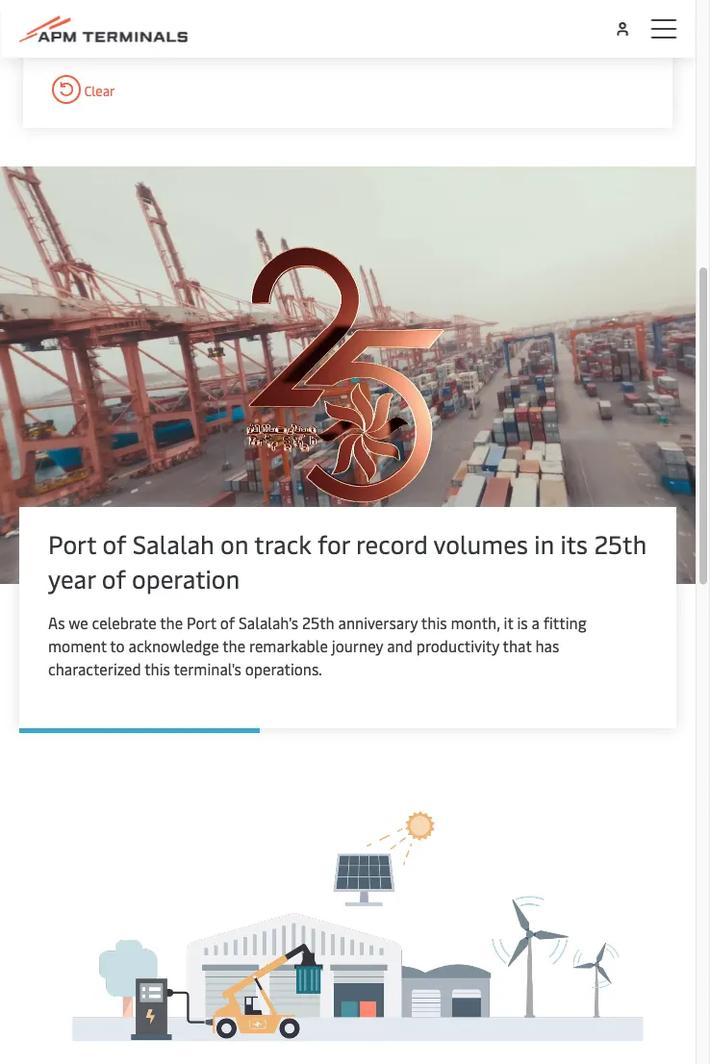 Task type: vqa. For each thing, say whether or not it's contained in the screenshot.
the salalah
yes



Task type: locate. For each thing, give the bounding box(es) containing it.
operation
[[132, 561, 240, 595]]

anniversary
[[338, 612, 418, 632]]

port up year
[[48, 527, 96, 560]]

of right year
[[102, 561, 126, 595]]

0 vertical spatial the
[[160, 612, 183, 632]]

231006 decarbonisation 3 image
[[48, 762, 676, 1064]]

of
[[102, 527, 126, 560], [102, 561, 126, 595], [220, 612, 235, 632]]

fitting
[[543, 612, 587, 632]]

to
[[110, 635, 125, 656]]

this up productivity
[[421, 612, 447, 632]]

it
[[504, 612, 513, 632]]

0 horizontal spatial this
[[144, 658, 170, 679]]

port inside port of salalah on track for record volumes in its 25th year of operation
[[48, 527, 96, 560]]

0 horizontal spatial 25th
[[302, 612, 334, 632]]

the
[[160, 612, 183, 632], [222, 635, 246, 656]]

celebrate
[[92, 612, 156, 632]]

1 horizontal spatial the
[[222, 635, 246, 656]]

track
[[254, 527, 311, 560]]

0 vertical spatial 25th
[[594, 527, 647, 560]]

its
[[560, 527, 588, 560]]

1 horizontal spatial this
[[421, 612, 447, 632]]

25th inside port of salalah on track for record volumes in its 25th year of operation
[[594, 527, 647, 560]]

port of salalah 25 anniversary image
[[0, 166, 696, 584]]

port up acknowledge
[[187, 612, 216, 632]]

as we celebrate the port of salalah's 25th anniversary this month, it is a fitting moment to acknowledge the remarkable journey and productivity that has characterized this terminal's operations.
[[48, 612, 587, 679]]

of left salalah
[[102, 527, 126, 560]]

this down acknowledge
[[144, 658, 170, 679]]

that
[[503, 635, 532, 656]]

1 vertical spatial the
[[222, 635, 246, 656]]

25th up remarkable
[[302, 612, 334, 632]]

0 vertical spatial port
[[48, 527, 96, 560]]

1 vertical spatial port
[[187, 612, 216, 632]]

port
[[48, 527, 96, 560], [187, 612, 216, 632]]

characterized
[[48, 658, 141, 679]]

1 vertical spatial of
[[102, 561, 126, 595]]

volumes
[[434, 527, 528, 560]]

this
[[421, 612, 447, 632], [144, 658, 170, 679]]

1 horizontal spatial port
[[187, 612, 216, 632]]

is
[[517, 612, 528, 632]]

0 horizontal spatial the
[[160, 612, 183, 632]]

on
[[220, 527, 249, 560]]

of left salalah's
[[220, 612, 235, 632]]

the up terminal's
[[222, 635, 246, 656]]

year
[[48, 561, 96, 595]]

1 horizontal spatial 25th
[[594, 527, 647, 560]]

of inside as we celebrate the port of salalah's 25th anniversary this month, it is a fitting moment to acknowledge the remarkable journey and productivity that has characterized this terminal's operations.
[[220, 612, 235, 632]]

has
[[535, 635, 559, 656]]

0 horizontal spatial port
[[48, 527, 96, 560]]

for
[[317, 527, 350, 560]]

2 vertical spatial of
[[220, 612, 235, 632]]

operations.
[[245, 658, 322, 679]]

25th
[[594, 527, 647, 560], [302, 612, 334, 632]]

1 vertical spatial 25th
[[302, 612, 334, 632]]

25th inside as we celebrate the port of salalah's 25th anniversary this month, it is a fitting moment to acknowledge the remarkable journey and productivity that has characterized this terminal's operations.
[[302, 612, 334, 632]]

25th right its
[[594, 527, 647, 560]]

the up acknowledge
[[160, 612, 183, 632]]

salalah's
[[239, 612, 298, 632]]



Task type: describe. For each thing, give the bounding box(es) containing it.
port of salalah on track for record volumes in its 25th year of operation
[[48, 527, 647, 595]]

remarkable
[[249, 635, 328, 656]]

To text field
[[52, 10, 183, 56]]

productivity
[[416, 635, 499, 656]]

1 vertical spatial this
[[144, 658, 170, 679]]

clear
[[81, 81, 115, 100]]

port inside as we celebrate the port of salalah's 25th anniversary this month, it is a fitting moment to acknowledge the remarkable journey and productivity that has characterized this terminal's operations.
[[187, 612, 216, 632]]

terminal's
[[174, 658, 241, 679]]

salalah
[[133, 527, 214, 560]]

in
[[534, 527, 554, 560]]

0 vertical spatial this
[[421, 612, 447, 632]]

port of salalah on track for record volumes in its 25th year of operation link
[[48, 526, 648, 595]]

month,
[[451, 612, 500, 632]]

acknowledge
[[129, 635, 219, 656]]

we
[[69, 612, 88, 632]]

journey
[[332, 635, 383, 656]]

a
[[532, 612, 540, 632]]

and
[[387, 635, 413, 656]]

clear button
[[52, 75, 115, 104]]

0 vertical spatial of
[[102, 527, 126, 560]]

as
[[48, 612, 65, 632]]

moment
[[48, 635, 107, 656]]

record
[[356, 527, 428, 560]]



